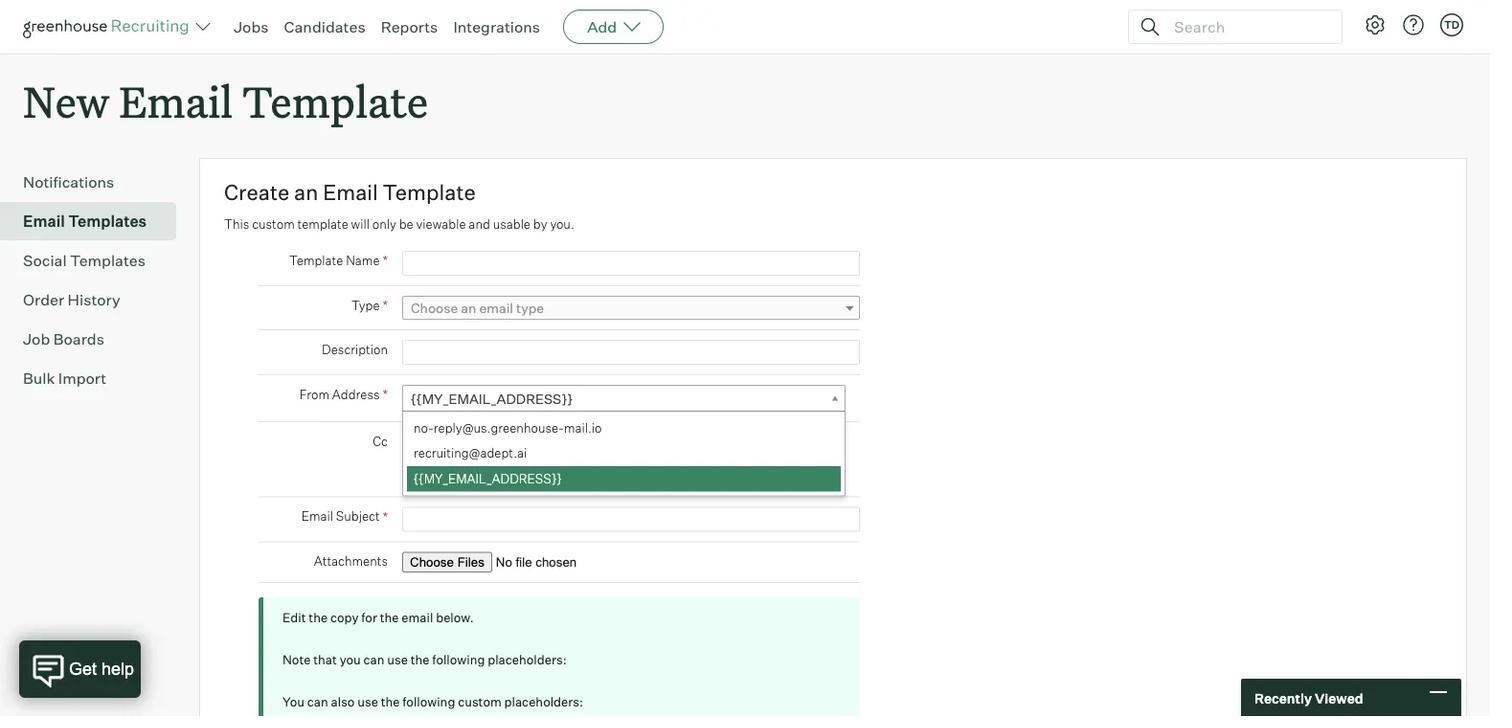 Task type: describe. For each thing, give the bounding box(es) containing it.
you.
[[550, 217, 574, 232]]

jobs
[[234, 17, 269, 36]]

0 vertical spatial {{my_email_address}}
[[411, 391, 573, 408]]

recruiting@adept.ai
[[414, 445, 527, 461]]

email subject *
[[301, 508, 388, 525]]

add button
[[563, 10, 664, 44]]

edit the copy for the email below.
[[282, 610, 474, 626]]

1 vertical spatial following
[[402, 694, 455, 710]]

you
[[340, 652, 361, 668]]

an for create
[[294, 179, 318, 206]]

the right also
[[381, 694, 400, 710]]

job
[[23, 330, 50, 349]]

bulk import link
[[23, 367, 169, 390]]

integrations link
[[453, 17, 540, 36]]

and
[[469, 217, 490, 232]]

template
[[297, 217, 348, 232]]

social templates link
[[23, 249, 169, 272]]

* for email subject *
[[382, 508, 388, 525]]

note that you can use the following placeholders:
[[282, 652, 567, 668]]

edit
[[282, 610, 306, 626]]

candidate's for candidate's recruiter
[[417, 470, 485, 485]]

viewed
[[1315, 690, 1363, 706]]

greenhouse recruiting image
[[23, 15, 195, 38]]

for
[[361, 610, 377, 626]]

type
[[351, 298, 380, 313]]

template name *
[[289, 252, 388, 269]]

copy
[[330, 610, 359, 626]]

templates for email templates
[[68, 212, 147, 231]]

email inside email subject *
[[301, 509, 333, 524]]

job boards link
[[23, 328, 169, 351]]

social
[[23, 251, 67, 270]]

* for from address *
[[382, 386, 388, 403]]

no-
[[414, 420, 434, 435]]

notifications
[[23, 173, 114, 192]]

reports
[[381, 17, 438, 36]]

usable
[[493, 217, 531, 232]]

description
[[322, 342, 388, 357]]

add
[[587, 17, 617, 36]]

Template Name text field
[[402, 251, 860, 276]]

{{my_email_address}} link
[[402, 385, 846, 413]]

new
[[23, 73, 109, 129]]

email templates
[[23, 212, 147, 231]]

0 vertical spatial following
[[432, 652, 485, 668]]

will
[[351, 217, 370, 232]]

Search text field
[[1169, 13, 1324, 41]]

notifications link
[[23, 171, 169, 194]]

also
[[331, 694, 355, 710]]

bulk
[[23, 369, 55, 388]]

template inside template name *
[[289, 253, 343, 268]]

0 vertical spatial can
[[363, 652, 384, 668]]

you
[[282, 694, 305, 710]]

mail.io
[[564, 420, 602, 435]]

create an email template
[[224, 179, 476, 206]]

recruiter
[[488, 470, 540, 485]]

no-reply@us.greenhouse-mail.io
[[414, 420, 602, 435]]

candidate's for candidate's coordinator
[[570, 470, 638, 485]]

jobs link
[[234, 17, 269, 36]]

placeholders: for you can also use the following custom placeholders:
[[504, 694, 583, 710]]

0 horizontal spatial use
[[357, 694, 378, 710]]

social templates
[[23, 251, 146, 270]]

list box containing no-reply@us.greenhouse-mail.io
[[403, 416, 841, 492]]

reports link
[[381, 17, 438, 36]]

candidate's recruiter
[[417, 470, 540, 485]]

create
[[224, 179, 290, 206]]

0 vertical spatial custom
[[252, 217, 295, 232]]

note
[[282, 652, 311, 668]]

this
[[224, 217, 249, 232]]

email templates link
[[23, 210, 169, 233]]



Task type: vqa. For each thing, say whether or not it's contained in the screenshot.
the Email in 'Email Templates' link
yes



Task type: locate. For each thing, give the bounding box(es) containing it.
job boards
[[23, 330, 104, 349]]

* right "subject"
[[382, 508, 388, 525]]

coordinator
[[640, 470, 708, 485]]

email left below.
[[402, 610, 433, 626]]

by
[[533, 217, 547, 232]]

0 vertical spatial placeholders:
[[488, 652, 567, 668]]

from
[[299, 387, 329, 402]]

recruiting@adept.ai option
[[407, 441, 841, 467]]

Candidate's Coordinator checkbox
[[555, 470, 567, 482]]

an for choose
[[461, 300, 476, 317]]

custom down note that you can use the following placeholders:
[[458, 694, 502, 710]]

1 vertical spatial email
[[402, 610, 433, 626]]

1 horizontal spatial use
[[387, 652, 408, 668]]

bulk import
[[23, 369, 107, 388]]

{{my_email_address}} inside option
[[414, 471, 561, 486]]

templates for social templates
[[70, 251, 146, 270]]

candidate's
[[417, 470, 485, 485], [570, 470, 638, 485]]

can right 'you'
[[307, 694, 328, 710]]

0 vertical spatial use
[[387, 652, 408, 668]]

1 candidate's from the left
[[417, 470, 485, 485]]

integrations
[[453, 17, 540, 36]]

1 vertical spatial placeholders:
[[504, 694, 583, 710]]

address
[[332, 387, 380, 402]]

*
[[382, 252, 388, 269], [382, 297, 388, 314], [382, 386, 388, 403], [382, 508, 388, 525]]

email
[[479, 300, 513, 317], [402, 610, 433, 626]]

boards
[[53, 330, 104, 349]]

1 vertical spatial custom
[[458, 694, 502, 710]]

the right for
[[380, 610, 399, 626]]

attachments
[[314, 554, 388, 569]]

recently viewed
[[1254, 690, 1363, 706]]

subject
[[336, 509, 380, 524]]

template
[[243, 73, 428, 129], [383, 179, 476, 206], [289, 253, 343, 268]]

templates up social templates link
[[68, 212, 147, 231]]

* right the type at the left top of page
[[382, 297, 388, 314]]

* right name on the left of page
[[382, 252, 388, 269]]

choose an email type
[[411, 300, 544, 317]]

order
[[23, 290, 64, 309]]

0 horizontal spatial custom
[[252, 217, 295, 232]]

template up viewable
[[383, 179, 476, 206]]

type *
[[351, 297, 388, 314]]

1 vertical spatial can
[[307, 694, 328, 710]]

following down below.
[[432, 652, 485, 668]]

candidate's coordinator
[[570, 470, 708, 485]]

1 horizontal spatial an
[[461, 300, 476, 317]]

1 horizontal spatial can
[[363, 652, 384, 668]]

can right you at the bottom of the page
[[363, 652, 384, 668]]

templates down "email templates" link
[[70, 251, 146, 270]]

2 vertical spatial template
[[289, 253, 343, 268]]

email inside choose an email type link
[[479, 300, 513, 317]]

the right edit
[[309, 610, 328, 626]]

1 vertical spatial templates
[[70, 251, 146, 270]]

0 horizontal spatial email
[[402, 610, 433, 626]]

name
[[346, 253, 380, 268]]

this custom template will only be viewable and usable by you.
[[224, 217, 574, 232]]

td button
[[1440, 13, 1463, 36]]

the
[[309, 610, 328, 626], [380, 610, 399, 626], [411, 652, 430, 668], [381, 694, 400, 710]]

reply@us.greenhouse-
[[434, 420, 564, 435]]

order history link
[[23, 288, 169, 311]]

an
[[294, 179, 318, 206], [461, 300, 476, 317]]

email left type
[[479, 300, 513, 317]]

None file field
[[402, 552, 644, 573]]

templates
[[68, 212, 147, 231], [70, 251, 146, 270]]

an right choose
[[461, 300, 476, 317]]

be
[[399, 217, 413, 232]]

1 vertical spatial an
[[461, 300, 476, 317]]

cc
[[373, 434, 388, 449]]

0 vertical spatial templates
[[68, 212, 147, 231]]

new email template
[[23, 73, 428, 129]]

candidate's down recruiting@adept.ai option
[[570, 470, 638, 485]]

* for template name *
[[382, 252, 388, 269]]

use down edit the copy for the email below.
[[387, 652, 408, 668]]

recently
[[1254, 690, 1312, 706]]

choose
[[411, 300, 458, 317]]

history
[[68, 290, 120, 309]]

Email Subject text field
[[402, 507, 860, 532]]

3 * from the top
[[382, 386, 388, 403]]

below.
[[436, 610, 474, 626]]

4 * from the top
[[382, 508, 388, 525]]

order history
[[23, 290, 120, 309]]

no-reply@us.greenhouse-mail.io option
[[407, 416, 841, 441]]

candidates
[[284, 17, 365, 36]]

1 * from the top
[[382, 252, 388, 269]]

placeholders: for note that you can use the following placeholders:
[[488, 652, 567, 668]]

0 vertical spatial template
[[243, 73, 428, 129]]

1 vertical spatial use
[[357, 694, 378, 710]]

0 horizontal spatial an
[[294, 179, 318, 206]]

* right address
[[382, 386, 388, 403]]

{{my_email_address}} up reply@us.greenhouse-
[[411, 391, 573, 408]]

import
[[58, 369, 107, 388]]

an up template
[[294, 179, 318, 206]]

{{my_email_address}} down recruiting@adept.ai
[[414, 471, 561, 486]]

type
[[516, 300, 544, 317]]

template down candidates link
[[243, 73, 428, 129]]

use
[[387, 652, 408, 668], [357, 694, 378, 710]]

custom
[[252, 217, 295, 232], [458, 694, 502, 710]]

2 * from the top
[[382, 297, 388, 314]]

0 horizontal spatial can
[[307, 694, 328, 710]]

placeholders:
[[488, 652, 567, 668], [504, 694, 583, 710]]

candidate's down recruiting@adept.ai
[[417, 470, 485, 485]]

0 horizontal spatial candidate's
[[417, 470, 485, 485]]

you can also use the following custom placeholders:
[[282, 694, 583, 710]]

td button
[[1436, 10, 1467, 40]]

the up you can also use the following custom placeholders:
[[411, 652, 430, 668]]

{{my_email_address}}
[[411, 391, 573, 408], [414, 471, 561, 486]]

candidates link
[[284, 17, 365, 36]]

viewable
[[416, 217, 466, 232]]

{{my_email_address}} option
[[407, 467, 841, 492]]

from address *
[[299, 386, 388, 403]]

1 vertical spatial {{my_email_address}}
[[414, 471, 561, 486]]

custom down the create
[[252, 217, 295, 232]]

that
[[313, 652, 337, 668]]

configure image
[[1364, 13, 1387, 36]]

following down note that you can use the following placeholders:
[[402, 694, 455, 710]]

2 candidate's from the left
[[570, 470, 638, 485]]

1 horizontal spatial email
[[479, 300, 513, 317]]

following
[[432, 652, 485, 668], [402, 694, 455, 710]]

template down template
[[289, 253, 343, 268]]

td
[[1444, 18, 1460, 31]]

use right also
[[357, 694, 378, 710]]

1 horizontal spatial candidate's
[[570, 470, 638, 485]]

0 vertical spatial an
[[294, 179, 318, 206]]

can
[[363, 652, 384, 668], [307, 694, 328, 710]]

only
[[372, 217, 396, 232]]

list box
[[403, 416, 841, 492]]

1 vertical spatial template
[[383, 179, 476, 206]]

email
[[119, 73, 233, 129], [323, 179, 378, 206], [23, 212, 65, 231], [301, 509, 333, 524]]

1 horizontal spatial custom
[[458, 694, 502, 710]]

None text field
[[403, 434, 840, 458]]

0 vertical spatial email
[[479, 300, 513, 317]]

choose an email type link
[[402, 296, 860, 320]]

Description text field
[[402, 340, 860, 365]]

Candidate's Recruiter checkbox
[[402, 470, 415, 482]]



